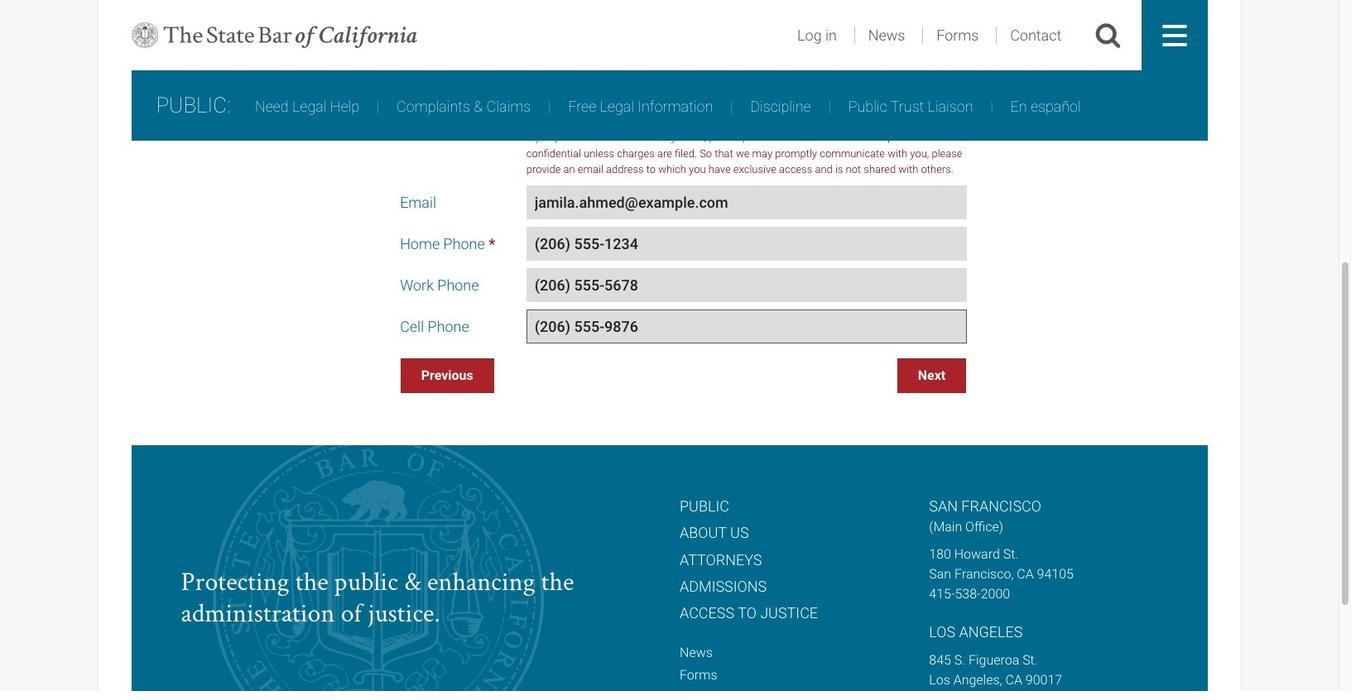 Task type: locate. For each thing, give the bounding box(es) containing it.
Address 2 text field
[[527, 5, 967, 39]]

Cell Phone telephone field
[[527, 310, 967, 344]]

Home Phone telephone field
[[527, 227, 967, 261]]

ZIP Code text field
[[814, 88, 967, 122]]



Task type: vqa. For each thing, say whether or not it's contained in the screenshot.
City text box
yes



Task type: describe. For each thing, give the bounding box(es) containing it.
Email email field
[[527, 185, 967, 219]]

Work Phone telephone field
[[527, 268, 967, 302]]

search form image
[[1096, 21, 1122, 50]]

City text field
[[527, 47, 967, 81]]

logo image
[[131, 0, 418, 70]]



